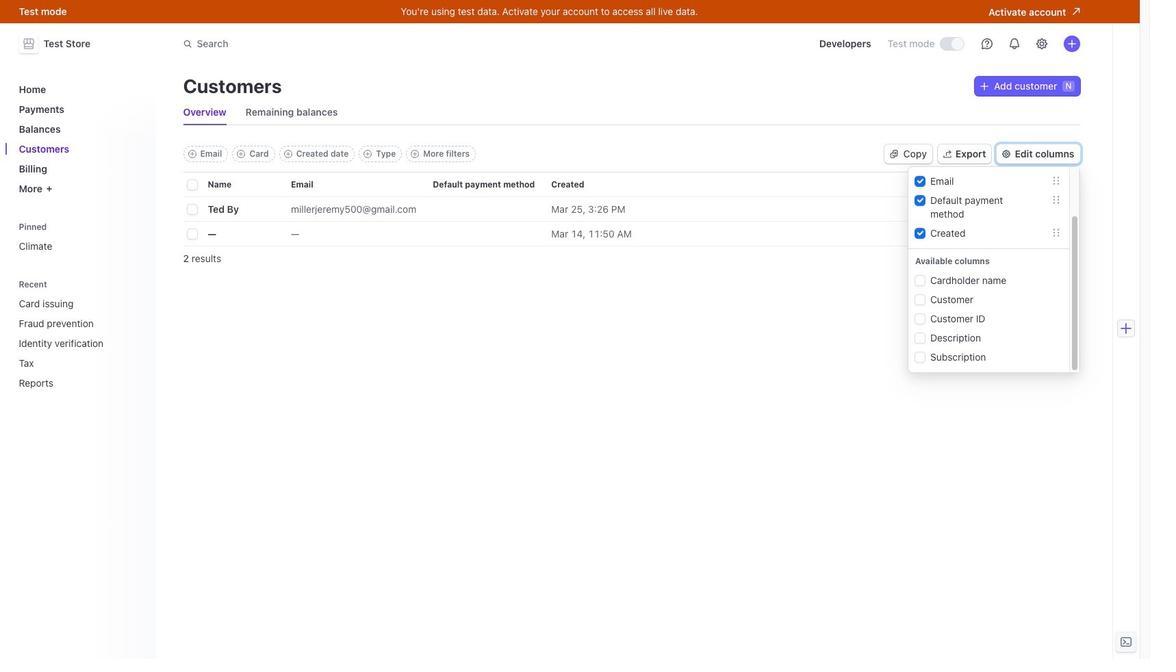 Task type: vqa. For each thing, say whether or not it's contained in the screenshot.
"Pinned" 'element'
yes



Task type: describe. For each thing, give the bounding box(es) containing it.
Select item checkbox
[[187, 229, 197, 239]]

1 horizontal spatial svg image
[[981, 82, 989, 90]]

add email image
[[188, 150, 196, 158]]

Search text field
[[175, 31, 561, 56]]

Select All checkbox
[[187, 180, 197, 190]]

clear history image
[[134, 280, 142, 289]]

notifications image
[[1009, 38, 1020, 49]]

Test mode checkbox
[[940, 38, 964, 50]]

add more filters image
[[411, 150, 419, 158]]

1 recent element from the top
[[13, 275, 148, 394]]



Task type: locate. For each thing, give the bounding box(es) containing it.
None search field
[[175, 31, 561, 56]]

edit pins image
[[134, 223, 142, 231]]

Select item checkbox
[[187, 205, 197, 214]]

add created date image
[[284, 150, 292, 158]]

svg image
[[981, 82, 989, 90], [890, 150, 898, 158]]

1 vertical spatial svg image
[[890, 150, 898, 158]]

None checkbox
[[916, 177, 925, 186], [916, 276, 925, 286], [916, 314, 925, 324], [916, 334, 925, 343], [916, 177, 925, 186], [916, 276, 925, 286], [916, 314, 925, 324], [916, 334, 925, 343]]

recent element
[[13, 275, 148, 394], [13, 292, 148, 394]]

add type image
[[364, 150, 372, 158]]

toolbar
[[183, 146, 476, 162]]

core navigation links element
[[13, 78, 148, 200]]

2 recent element from the top
[[13, 292, 148, 394]]

help image
[[982, 38, 993, 49]]

tab list
[[183, 100, 1080, 125]]

None checkbox
[[916, 196, 925, 205], [916, 229, 925, 238], [916, 295, 925, 305], [916, 353, 925, 362], [916, 196, 925, 205], [916, 229, 925, 238], [916, 295, 925, 305], [916, 353, 925, 362]]

settings image
[[1036, 38, 1047, 49]]

0 horizontal spatial svg image
[[890, 150, 898, 158]]

add card image
[[237, 150, 245, 158]]

pinned element
[[13, 217, 148, 257]]

0 vertical spatial svg image
[[981, 82, 989, 90]]



